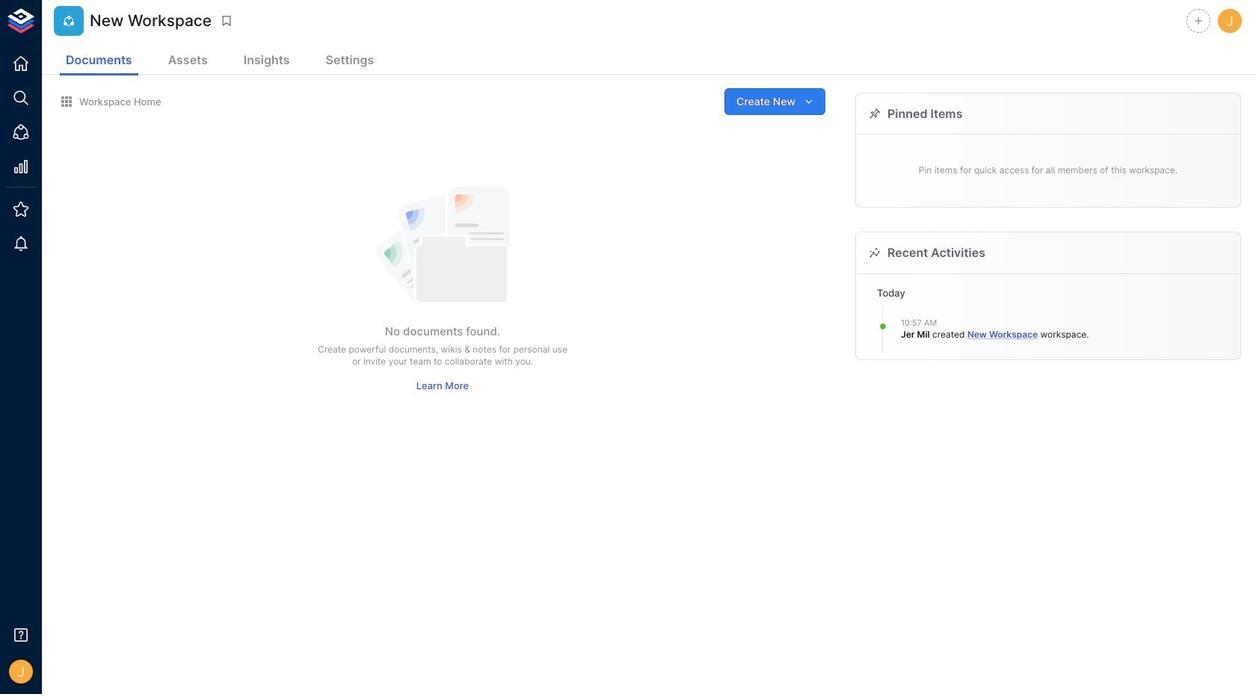 Task type: vqa. For each thing, say whether or not it's contained in the screenshot.
fourth help image from the bottom of the page
no



Task type: locate. For each thing, give the bounding box(es) containing it.
bookmark image
[[220, 14, 233, 28]]



